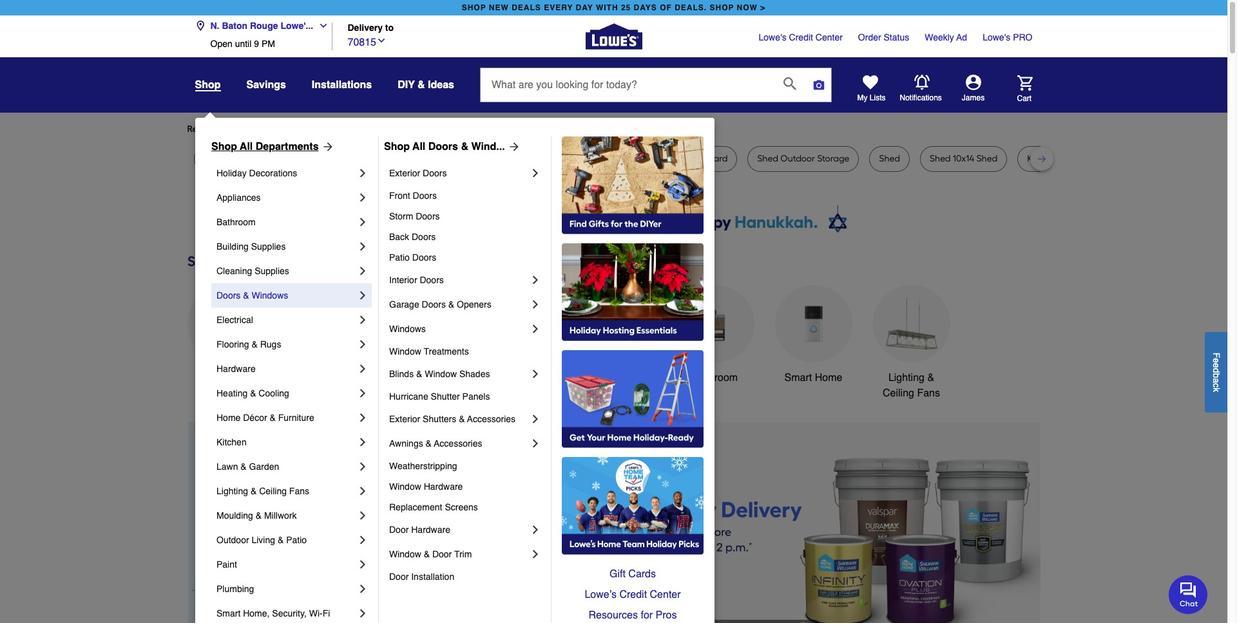 Task type: vqa. For each thing, say whether or not it's contained in the screenshot.
Ready within 3 hours | 88 in Stock at San Francisco Lowe's San
no



Task type: locate. For each thing, give the bounding box(es) containing it.
hardware up the replacement screens
[[424, 482, 463, 492]]

doors up 'storm doors'
[[413, 191, 437, 201]]

lowe's home improvement logo image
[[586, 8, 642, 65]]

doors inside "front doors" link
[[413, 191, 437, 201]]

chevron right image for cleaning supplies
[[356, 265, 369, 278]]

0 horizontal spatial fans
[[289, 487, 309, 497]]

0 vertical spatial kitchen
[[483, 373, 517, 384]]

k
[[1212, 388, 1222, 392]]

1 horizontal spatial you
[[419, 124, 434, 135]]

appliances inside button
[[201, 373, 251, 384]]

1 shed from the left
[[758, 153, 779, 164]]

1 horizontal spatial smart
[[785, 373, 812, 384]]

door hardware
[[389, 525, 451, 536]]

0 vertical spatial fans
[[918, 388, 940, 400]]

1 horizontal spatial outdoor
[[581, 373, 618, 384]]

back doors link
[[389, 227, 542, 248]]

window up blinds
[[389, 347, 421, 357]]

0 horizontal spatial all
[[240, 141, 253, 153]]

searches
[[251, 124, 289, 135]]

smart inside button
[[785, 373, 812, 384]]

0 horizontal spatial you
[[305, 124, 320, 135]]

furniture
[[278, 413, 314, 424]]

1 all from the left
[[240, 141, 253, 153]]

every
[[544, 3, 573, 12]]

1 shop from the left
[[462, 3, 486, 12]]

supplies up "doors & windows" 'link'
[[255, 266, 289, 277]]

f
[[1212, 353, 1222, 358]]

you
[[305, 124, 320, 135], [419, 124, 434, 135]]

0 horizontal spatial credit
[[620, 590, 647, 601]]

1 horizontal spatial windows
[[389, 324, 426, 335]]

1 horizontal spatial lighting
[[889, 373, 925, 384]]

shop left new
[[462, 3, 486, 12]]

chevron down image
[[313, 21, 329, 31]]

doors for garage
[[422, 300, 446, 310]]

james
[[962, 93, 985, 102]]

2 horizontal spatial for
[[641, 610, 653, 622]]

smart home button
[[775, 286, 853, 386]]

appliances link
[[217, 186, 356, 210]]

0 horizontal spatial lighting
[[217, 487, 248, 497]]

wind...
[[471, 141, 505, 153]]

doors inside the exterior doors link
[[423, 168, 447, 179]]

0 vertical spatial arrow right image
[[319, 141, 334, 153]]

1 vertical spatial exterior
[[389, 414, 420, 425]]

1 horizontal spatial shop
[[710, 3, 734, 12]]

accessories up weatherstripping link
[[434, 439, 482, 449]]

all for doors
[[413, 141, 426, 153]]

25 days of deals. don't miss deals every day. same-day delivery on in-stock orders placed by 2 p m. image
[[187, 422, 395, 624]]

doors inside back doors link
[[412, 232, 436, 242]]

fi
[[323, 609, 330, 619]]

accessories down panels
[[467, 414, 516, 425]]

0 vertical spatial appliances
[[217, 193, 261, 203]]

exterior inside the exterior doors link
[[389, 168, 420, 179]]

1 horizontal spatial decorations
[[394, 388, 449, 400]]

open until 9 pm
[[210, 39, 275, 49]]

windows inside the windows link
[[389, 324, 426, 335]]

2 lowe's from the left
[[983, 32, 1011, 43]]

lowe's for lowe's pro
[[983, 32, 1011, 43]]

chevron right image for lawn & garden
[[356, 461, 369, 474]]

chevron right image
[[356, 265, 369, 278], [356, 289, 369, 302], [529, 323, 542, 336], [529, 368, 542, 381], [356, 461, 369, 474], [356, 485, 369, 498], [356, 510, 369, 523], [529, 524, 542, 537], [356, 583, 369, 596]]

lowe's home improvement cart image
[[1018, 75, 1033, 91]]

chevron right image for doors & windows
[[356, 289, 369, 302]]

chevron right image for outdoor living & patio
[[356, 534, 369, 547]]

1 vertical spatial arrow right image
[[1017, 535, 1030, 548]]

of
[[660, 3, 672, 12]]

suggestions
[[353, 124, 404, 135]]

chevron right image for kitchen
[[356, 436, 369, 449]]

hardware for door hardware
[[411, 525, 451, 536]]

0 horizontal spatial windows
[[252, 291, 288, 301]]

1 vertical spatial hardware
[[424, 482, 463, 492]]

1 vertical spatial outdoor
[[217, 536, 249, 546]]

doors inside shop all doors & wind... link
[[428, 141, 458, 153]]

shop up door
[[384, 141, 410, 153]]

appliances up heating
[[201, 373, 251, 384]]

flooring
[[217, 340, 249, 350]]

peel stick wallpaper
[[286, 153, 369, 164]]

0 vertical spatial credit
[[789, 32, 813, 43]]

installations
[[312, 79, 372, 91]]

0 vertical spatial decorations
[[249, 168, 297, 179]]

1 horizontal spatial lowe's
[[983, 32, 1011, 43]]

chevron right image for home décor & furniture
[[356, 412, 369, 425]]

all up mower
[[240, 141, 253, 153]]

awnings & accessories link
[[389, 432, 529, 456]]

e up d
[[1212, 358, 1222, 363]]

center for lowe's credit center
[[816, 32, 843, 43]]

shed right storage
[[880, 153, 901, 164]]

blinds & window shades
[[389, 369, 490, 380]]

chevron right image for moulding & millwork
[[356, 510, 369, 523]]

blinds & window shades link
[[389, 362, 529, 387]]

kitchen
[[483, 373, 517, 384], [217, 438, 247, 448]]

outdoor up the equipment
[[581, 373, 618, 384]]

lowe's home team holiday picks. image
[[562, 458, 704, 556]]

0 vertical spatial center
[[816, 32, 843, 43]]

2 you from the left
[[419, 124, 434, 135]]

4 shed from the left
[[977, 153, 998, 164]]

chevron right image for building supplies
[[356, 240, 369, 253]]

windows down garage
[[389, 324, 426, 335]]

doors
[[428, 141, 458, 153], [423, 168, 447, 179], [413, 191, 437, 201], [416, 211, 440, 222], [412, 232, 436, 242], [412, 253, 437, 263], [420, 275, 444, 286], [217, 291, 241, 301], [422, 300, 446, 310]]

0 vertical spatial windows
[[252, 291, 288, 301]]

1 exterior from the top
[[389, 168, 420, 179]]

lighting inside lighting & ceiling fans
[[889, 373, 925, 384]]

arrow right image
[[319, 141, 334, 153], [1017, 535, 1030, 548]]

1 horizontal spatial bathroom
[[693, 373, 738, 384]]

hardware down flooring at bottom left
[[217, 364, 256, 375]]

0 horizontal spatial lowe's
[[759, 32, 787, 43]]

0 horizontal spatial kitchen
[[217, 438, 247, 448]]

1 horizontal spatial for
[[406, 124, 417, 135]]

center left order
[[816, 32, 843, 43]]

hardware
[[217, 364, 256, 375], [424, 482, 463, 492], [411, 525, 451, 536]]

1 vertical spatial bathroom
[[693, 373, 738, 384]]

shed for shed outdoor storage
[[758, 153, 779, 164]]

lowe'...
[[281, 21, 313, 31]]

smart
[[785, 373, 812, 384], [217, 609, 241, 619]]

1 vertical spatial supplies
[[255, 266, 289, 277]]

deals
[[512, 3, 541, 12]]

moulding & millwork
[[217, 511, 297, 521]]

10x14
[[953, 153, 975, 164]]

lowe's credit center link
[[562, 585, 704, 606]]

decorations down peel
[[249, 168, 297, 179]]

security,
[[272, 609, 307, 619]]

free same-day delivery when you order 1 gallon or more of paint by 2 p m. image
[[416, 422, 1041, 624]]

doors inside storm doors "link"
[[416, 211, 440, 222]]

1 horizontal spatial patio
[[389, 253, 410, 263]]

doors inside the interior doors link
[[420, 275, 444, 286]]

1 horizontal spatial lighting & ceiling fans
[[883, 373, 940, 400]]

windows
[[252, 291, 288, 301], [389, 324, 426, 335]]

kitchen inside button
[[483, 373, 517, 384]]

0 vertical spatial bathroom
[[217, 217, 256, 228]]

0 vertical spatial lighting & ceiling fans
[[883, 373, 940, 400]]

0 vertical spatial smart
[[785, 373, 812, 384]]

decorations for holiday
[[249, 168, 297, 179]]

lawn & garden link
[[217, 455, 356, 480]]

doors inside "doors & windows" 'link'
[[217, 291, 241, 301]]

outdoor down moulding
[[217, 536, 249, 546]]

pm
[[262, 39, 275, 49]]

open
[[210, 39, 233, 49]]

exterior
[[389, 168, 420, 179], [389, 414, 420, 425]]

kitchen up 'lawn'
[[217, 438, 247, 448]]

interior doors link
[[389, 268, 529, 293]]

supplies up cleaning supplies
[[251, 242, 286, 252]]

0 horizontal spatial lighting & ceiling fans
[[217, 487, 309, 497]]

shed left outdoor on the top of the page
[[758, 153, 779, 164]]

exterior inside exterior shutters & accessories link
[[389, 414, 420, 425]]

0 vertical spatial exterior
[[389, 168, 420, 179]]

shop button
[[195, 79, 221, 92]]

1 horizontal spatial home
[[815, 373, 843, 384]]

1 horizontal spatial shop
[[384, 141, 410, 153]]

cooling
[[259, 389, 289, 399]]

1 vertical spatial center
[[650, 590, 681, 601]]

2 vertical spatial hardware
[[411, 525, 451, 536]]

exterior down hurricane
[[389, 414, 420, 425]]

e up b
[[1212, 363, 1222, 368]]

shades
[[460, 369, 490, 380]]

lists
[[870, 93, 886, 102]]

lowe's left pro
[[983, 32, 1011, 43]]

all for departments
[[240, 141, 253, 153]]

3 shed from the left
[[930, 153, 951, 164]]

2 shed from the left
[[880, 153, 901, 164]]

door for door hardware
[[389, 525, 409, 536]]

faucets
[[520, 373, 557, 384]]

quikrete
[[609, 153, 644, 164]]

1 you from the left
[[305, 124, 320, 135]]

0 horizontal spatial for
[[291, 124, 303, 135]]

storm
[[389, 211, 413, 222]]

0 vertical spatial door
[[389, 525, 409, 536]]

0 vertical spatial lighting
[[889, 373, 925, 384]]

shed outdoor storage
[[758, 153, 850, 164]]

doors inside patio doors link
[[412, 253, 437, 263]]

0 vertical spatial patio
[[389, 253, 410, 263]]

weatherstripping
[[389, 462, 457, 472]]

gift cards link
[[562, 565, 704, 585]]

0 vertical spatial outdoor
[[581, 373, 618, 384]]

outdoor living & patio link
[[217, 529, 356, 553]]

1 horizontal spatial credit
[[789, 32, 813, 43]]

shop for shop all departments
[[211, 141, 237, 153]]

lowe's pro link
[[983, 31, 1033, 44]]

chevron right image for windows
[[529, 323, 542, 336]]

doors down back doors
[[412, 253, 437, 263]]

patio down moulding & millwork link
[[286, 536, 307, 546]]

credit up resources for pros link
[[620, 590, 647, 601]]

shop left the now
[[710, 3, 734, 12]]

patio down "back"
[[389, 253, 410, 263]]

center up pros
[[650, 590, 681, 601]]

2 all from the left
[[413, 141, 426, 153]]

search image
[[784, 77, 797, 90]]

decorations down the christmas
[[394, 388, 449, 400]]

2 shop from the left
[[384, 141, 410, 153]]

shed right 10x14
[[977, 153, 998, 164]]

doors down front doors
[[416, 211, 440, 222]]

1 horizontal spatial all
[[413, 141, 426, 153]]

1 horizontal spatial fans
[[918, 388, 940, 400]]

0 horizontal spatial home
[[217, 413, 241, 424]]

lawn & garden
[[217, 462, 279, 473]]

e
[[1212, 358, 1222, 363], [1212, 363, 1222, 368]]

1 vertical spatial kitchen
[[217, 438, 247, 448]]

installations button
[[312, 73, 372, 97]]

doors right garage
[[422, 300, 446, 310]]

for left pros
[[641, 610, 653, 622]]

1 horizontal spatial center
[[816, 32, 843, 43]]

0 horizontal spatial shop
[[462, 3, 486, 12]]

0 horizontal spatial ceiling
[[259, 487, 287, 497]]

shop 25 days of deals by category image
[[187, 251, 1041, 272]]

center for lowe's credit center
[[650, 590, 681, 601]]

0 vertical spatial home
[[815, 373, 843, 384]]

lighting & ceiling fans inside button
[[883, 373, 940, 400]]

1 horizontal spatial kitchen
[[483, 373, 517, 384]]

openers
[[457, 300, 492, 310]]

appliances down holiday
[[217, 193, 261, 203]]

window for &
[[389, 550, 421, 560]]

front
[[389, 191, 410, 201]]

lowe's wishes you and your family a happy hanukkah. image
[[187, 206, 1041, 238]]

door
[[399, 153, 419, 164]]

0 horizontal spatial shop
[[211, 141, 237, 153]]

1 shop from the left
[[211, 141, 237, 153]]

2 vertical spatial door
[[389, 572, 409, 583]]

door down arrow left 'icon'
[[432, 550, 452, 560]]

1 vertical spatial smart
[[217, 609, 241, 619]]

ceiling inside lighting & ceiling fans button
[[883, 388, 915, 400]]

0 vertical spatial accessories
[[467, 414, 516, 425]]

you for recommended searches for you
[[305, 124, 320, 135]]

1 vertical spatial appliances
[[201, 373, 251, 384]]

kitchen up panels
[[483, 373, 517, 384]]

lowe's credit center link
[[759, 31, 843, 44]]

1 vertical spatial ceiling
[[259, 487, 287, 497]]

smart home, security, wi-fi
[[217, 609, 330, 619]]

outdoor for outdoor living & patio
[[217, 536, 249, 546]]

shop up 'lawn mower'
[[211, 141, 237, 153]]

for up departments
[[291, 124, 303, 135]]

windows down cleaning supplies link
[[252, 291, 288, 301]]

doors down 'storm doors'
[[412, 232, 436, 242]]

0 vertical spatial supplies
[[251, 242, 286, 252]]

with
[[596, 3, 619, 12]]

n. baton rouge lowe'... button
[[195, 13, 334, 39]]

shed for shed
[[880, 153, 901, 164]]

doors up interior
[[428, 141, 458, 153]]

None search field
[[480, 68, 832, 114]]

chevron right image for awnings & accessories
[[529, 438, 542, 451]]

2 exterior from the top
[[389, 414, 420, 425]]

smart for smart home
[[785, 373, 812, 384]]

doors up garage doors & openers
[[420, 275, 444, 286]]

doors down interior
[[423, 168, 447, 179]]

wallpaper
[[327, 153, 369, 164]]

for up door
[[406, 124, 417, 135]]

chat invite button image
[[1169, 575, 1209, 615]]

smart for smart home, security, wi-fi
[[217, 609, 241, 619]]

decorations inside button
[[394, 388, 449, 400]]

chevron right image for door hardware
[[529, 524, 542, 537]]

doors down cleaning
[[217, 291, 241, 301]]

diy & ideas
[[398, 79, 454, 91]]

lighting & ceiling fans
[[883, 373, 940, 400], [217, 487, 309, 497]]

credit up search image
[[789, 32, 813, 43]]

shed left 10x14
[[930, 153, 951, 164]]

window for hardware
[[389, 482, 421, 492]]

window treatments
[[389, 347, 469, 357]]

0 horizontal spatial smart
[[217, 609, 241, 619]]

door left installation
[[389, 572, 409, 583]]

1 vertical spatial credit
[[620, 590, 647, 601]]

find gifts for the diyer. image
[[562, 137, 704, 235]]

shop all doors & wind...
[[384, 141, 505, 153]]

0 vertical spatial ceiling
[[883, 388, 915, 400]]

weekly ad link
[[925, 31, 968, 44]]

0 horizontal spatial decorations
[[249, 168, 297, 179]]

exterior down door
[[389, 168, 420, 179]]

1 lowe's from the left
[[759, 32, 787, 43]]

weekly ad
[[925, 32, 968, 43]]

window up replacement
[[389, 482, 421, 492]]

window up door installation
[[389, 550, 421, 560]]

day
[[576, 3, 593, 12]]

chevron right image
[[356, 167, 369, 180], [529, 167, 542, 180], [356, 191, 369, 204], [356, 216, 369, 229], [356, 240, 369, 253], [529, 274, 542, 287], [529, 298, 542, 311], [356, 314, 369, 327], [356, 338, 369, 351], [356, 363, 369, 376], [356, 387, 369, 400], [356, 412, 369, 425], [529, 413, 542, 426], [356, 436, 369, 449], [529, 438, 542, 451], [356, 534, 369, 547], [529, 549, 542, 561], [356, 559, 369, 572], [356, 608, 369, 621]]

doors for storm
[[416, 211, 440, 222]]

hardware down the replacement screens
[[411, 525, 451, 536]]

window for treatments
[[389, 347, 421, 357]]

get your home holiday-ready. image
[[562, 351, 704, 449]]

1 horizontal spatial ceiling
[[883, 388, 915, 400]]

interior
[[421, 153, 450, 164]]

shop
[[195, 79, 221, 91]]

0 horizontal spatial patio
[[286, 536, 307, 546]]

exterior for exterior shutters & accessories
[[389, 414, 420, 425]]

gift
[[610, 569, 626, 581]]

0 horizontal spatial arrow right image
[[319, 141, 334, 153]]

door down replacement
[[389, 525, 409, 536]]

all up door interior
[[413, 141, 426, 153]]

you left more
[[305, 124, 320, 135]]

1 vertical spatial decorations
[[394, 388, 449, 400]]

order status link
[[859, 31, 910, 44]]

toilet
[[558, 153, 580, 164]]

chevron down image
[[376, 35, 387, 45]]

doors inside garage doors & openers link
[[422, 300, 446, 310]]

1 vertical spatial windows
[[389, 324, 426, 335]]

1 vertical spatial door
[[432, 550, 452, 560]]

outdoor tools & equipment button
[[579, 286, 657, 402]]

1 horizontal spatial arrow right image
[[1017, 535, 1030, 548]]

lowe's down '>'
[[759, 32, 787, 43]]

holiday
[[217, 168, 247, 179]]

0 horizontal spatial center
[[650, 590, 681, 601]]

you up shop all doors & wind...
[[419, 124, 434, 135]]

cleaning supplies
[[217, 266, 289, 277]]

lowe's for lowe's credit center
[[759, 32, 787, 43]]

outdoor inside outdoor tools & equipment
[[581, 373, 618, 384]]

0 horizontal spatial outdoor
[[217, 536, 249, 546]]



Task type: describe. For each thing, give the bounding box(es) containing it.
shop all departments
[[211, 141, 319, 153]]

lowe's pro
[[983, 32, 1033, 43]]

chevron right image for interior doors
[[529, 274, 542, 287]]

hardware for window hardware
[[424, 482, 463, 492]]

lawn
[[217, 462, 238, 473]]

1 vertical spatial patio
[[286, 536, 307, 546]]

fans inside button
[[918, 388, 940, 400]]

trim
[[454, 550, 472, 560]]

christmas decorations
[[394, 373, 449, 400]]

chevron right image for lighting & ceiling fans
[[356, 485, 369, 498]]

lowe's home improvement lists image
[[863, 75, 878, 90]]

1 e from the top
[[1212, 358, 1222, 363]]

chevron right image for electrical
[[356, 314, 369, 327]]

windows inside "doors & windows" 'link'
[[252, 291, 288, 301]]

awnings & accessories
[[389, 439, 482, 449]]

f e e d b a c k
[[1212, 353, 1222, 392]]

door interior
[[399, 153, 450, 164]]

a
[[1212, 378, 1222, 383]]

interior doors
[[389, 275, 444, 286]]

hurricane shutter panels
[[389, 392, 490, 402]]

lowe's credit center
[[585, 590, 681, 601]]

arrow left image
[[427, 535, 440, 548]]

storm doors link
[[389, 206, 542, 227]]

delivery
[[348, 23, 383, 33]]

building supplies link
[[217, 235, 356, 259]]

hardie board
[[674, 153, 728, 164]]

doors for exterior
[[423, 168, 447, 179]]

for for searches
[[291, 124, 303, 135]]

doors & windows link
[[217, 284, 356, 308]]

order status
[[859, 32, 910, 43]]

credit for lowe's
[[789, 32, 813, 43]]

supplies for building supplies
[[251, 242, 286, 252]]

kobalt
[[1028, 153, 1054, 164]]

appliances button
[[187, 286, 265, 386]]

windows link
[[389, 317, 529, 342]]

& inside 'link'
[[243, 291, 249, 301]]

ideas
[[428, 79, 454, 91]]

treatments
[[424, 347, 469, 357]]

chevron right image for holiday decorations
[[356, 167, 369, 180]]

lawn mower
[[203, 153, 256, 164]]

window up hurricane shutter panels
[[425, 369, 457, 380]]

door hardware link
[[389, 518, 529, 543]]

2 e from the top
[[1212, 363, 1222, 368]]

1 vertical spatial home
[[217, 413, 241, 424]]

chevron right image for plumbing
[[356, 583, 369, 596]]

home,
[[243, 609, 270, 619]]

2 shop from the left
[[710, 3, 734, 12]]

exterior shutters & accessories link
[[389, 407, 529, 432]]

doors for back
[[412, 232, 436, 242]]

exterior doors link
[[389, 161, 529, 186]]

my lists link
[[858, 75, 886, 103]]

weatherstripping link
[[389, 456, 542, 477]]

patio doors link
[[389, 248, 542, 268]]

shop for shop all doors & wind...
[[384, 141, 410, 153]]

deals.
[[675, 3, 707, 12]]

n. baton rouge lowe'...
[[210, 21, 313, 31]]

chevron right image for paint
[[356, 559, 369, 572]]

lighting & ceiling fans button
[[873, 286, 950, 402]]

exterior for exterior doors
[[389, 168, 420, 179]]

exterior doors
[[389, 168, 447, 179]]

panels
[[463, 392, 490, 402]]

chevron right image for exterior doors
[[529, 167, 542, 180]]

0 vertical spatial hardware
[[217, 364, 256, 375]]

hurricane shutter panels link
[[389, 387, 542, 407]]

arrow right image
[[505, 141, 521, 153]]

chevron right image for garage doors & openers
[[529, 298, 542, 311]]

1 vertical spatial lighting & ceiling fans
[[217, 487, 309, 497]]

door installation link
[[389, 567, 542, 588]]

notifications
[[900, 93, 942, 102]]

front doors
[[389, 191, 437, 201]]

cart button
[[999, 75, 1033, 103]]

location image
[[195, 21, 205, 31]]

holiday hosting essentials. image
[[562, 244, 704, 342]]

hardie
[[674, 153, 701, 164]]

smart home
[[785, 373, 843, 384]]

savings button
[[247, 73, 286, 97]]

outdoor living & patio
[[217, 536, 307, 546]]

chevron right image for heating & cooling
[[356, 387, 369, 400]]

Search Query text field
[[481, 68, 774, 102]]

window hardware link
[[389, 477, 542, 498]]

chevron right image for bathroom
[[356, 216, 369, 229]]

chevron right image for blinds & window shades
[[529, 368, 542, 381]]

chevron right image for window & door trim
[[529, 549, 542, 561]]

garden
[[249, 462, 279, 473]]

doors for patio
[[412, 253, 437, 263]]

chevron right image for smart home, security, wi-fi
[[356, 608, 369, 621]]

ceiling inside lighting & ceiling fans link
[[259, 487, 287, 497]]

appliances inside "link"
[[217, 193, 261, 203]]

screens
[[445, 503, 478, 513]]

door for door installation
[[389, 572, 409, 583]]

heating & cooling link
[[217, 382, 356, 406]]

diy & ideas button
[[398, 73, 454, 97]]

arrow right image inside shop all departments link
[[319, 141, 334, 153]]

credit for lowe's
[[620, 590, 647, 601]]

chevron right image for hardware
[[356, 363, 369, 376]]

lowe's home improvement notification center image
[[914, 75, 930, 90]]

resources
[[589, 610, 638, 622]]

recommended searches for you heading
[[187, 123, 1041, 136]]

christmas
[[399, 373, 445, 384]]

f e e d b a c k button
[[1205, 332, 1228, 413]]

back doors
[[389, 232, 436, 242]]

ad
[[957, 32, 968, 43]]

chevron right image for appliances
[[356, 191, 369, 204]]

chevron right image for flooring & rugs
[[356, 338, 369, 351]]

plumbing link
[[217, 578, 356, 602]]

chevron right image for exterior shutters & accessories
[[529, 413, 542, 426]]

for for suggestions
[[406, 124, 417, 135]]

awnings
[[389, 439, 423, 449]]

supplies for cleaning supplies
[[255, 266, 289, 277]]

home inside button
[[815, 373, 843, 384]]

door installation
[[389, 572, 455, 583]]

camera image
[[813, 79, 826, 92]]

tools
[[621, 373, 645, 384]]

doors for interior
[[420, 275, 444, 286]]

electrical
[[217, 315, 253, 326]]

patio doors
[[389, 253, 437, 263]]

1 vertical spatial lighting
[[217, 487, 248, 497]]

you for more suggestions for you
[[419, 124, 434, 135]]

bathroom inside button
[[693, 373, 738, 384]]

home décor & furniture
[[217, 413, 314, 424]]

lowe's credit center
[[759, 32, 843, 43]]

1 vertical spatial fans
[[289, 487, 309, 497]]

70815
[[348, 36, 376, 48]]

d
[[1212, 368, 1222, 373]]

kitchen faucets
[[483, 373, 557, 384]]

b
[[1212, 373, 1222, 378]]

gift cards
[[610, 569, 656, 581]]

doors for front
[[413, 191, 437, 201]]

kitchen for kitchen
[[217, 438, 247, 448]]

days
[[634, 3, 657, 12]]

delivery to
[[348, 23, 394, 33]]

1 vertical spatial accessories
[[434, 439, 482, 449]]

shed for shed 10x14 shed
[[930, 153, 951, 164]]

& inside outdoor tools & equipment
[[648, 373, 655, 384]]

building supplies
[[217, 242, 286, 252]]

replacement screens
[[389, 503, 478, 513]]

cleaning supplies link
[[217, 259, 356, 284]]

garage doors & openers link
[[389, 293, 529, 317]]

wi-
[[309, 609, 323, 619]]

kitchen for kitchen faucets
[[483, 373, 517, 384]]

peel
[[286, 153, 303, 164]]

0 horizontal spatial bathroom
[[217, 217, 256, 228]]

to
[[385, 23, 394, 33]]

decorations for christmas
[[394, 388, 449, 400]]

flooring & rugs
[[217, 340, 281, 350]]

outdoor for outdoor tools & equipment
[[581, 373, 618, 384]]



